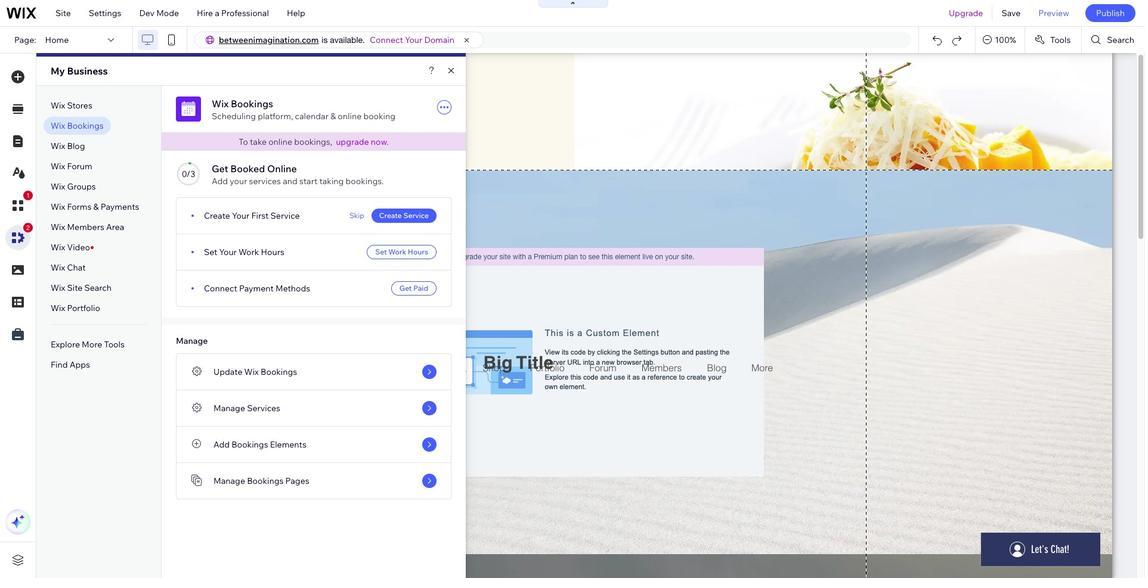 Task type: vqa. For each thing, say whether or not it's contained in the screenshot.
manage bookings pages
yes



Task type: describe. For each thing, give the bounding box(es) containing it.
a
[[215, 8, 219, 18]]

hire
[[197, 8, 213, 18]]

search inside button
[[1107, 35, 1134, 45]]

bookings,
[[294, 137, 332, 147]]

forms
[[67, 202, 91, 212]]

get booked online add your services and start taking bookings.
[[212, 163, 384, 187]]

chat
[[67, 262, 86, 273]]

& inside wix bookings scheduling platform, calendar & online booking
[[331, 111, 336, 122]]

wix for wix stores
[[51, 100, 65, 111]]

1 vertical spatial search
[[84, 283, 112, 293]]

wix for wix video
[[51, 242, 65, 253]]

skip button
[[349, 209, 364, 223]]

pages
[[285, 476, 309, 487]]

save
[[1002, 8, 1021, 18]]

to take online bookings, upgrade now.
[[239, 137, 389, 147]]

service inside button
[[403, 211, 429, 220]]

my business
[[51, 65, 108, 77]]

set work hours
[[375, 248, 428, 256]]

wix for wix forms & payments
[[51, 202, 65, 212]]

elements
[[270, 440, 306, 450]]

2 button
[[5, 223, 33, 251]]

skip
[[349, 211, 364, 220]]

wix bookings scheduling platform, calendar & online booking
[[212, 98, 395, 122]]

blog
[[67, 141, 85, 151]]

create your first service
[[204, 211, 300, 221]]

bookings for add bookings elements
[[232, 440, 268, 450]]

wix forum
[[51, 161, 92, 172]]

wix stores
[[51, 100, 92, 111]]

work inside button
[[388, 248, 406, 256]]

members
[[67, 222, 104, 233]]

add inside get booked online add your services and start taking bookings.
[[212, 176, 228, 187]]

find
[[51, 360, 68, 370]]

wix for wix groups
[[51, 181, 65, 192]]

your for hours
[[219, 247, 237, 258]]

bookings for wix bookings
[[67, 120, 104, 131]]

0 horizontal spatial &
[[93, 202, 99, 212]]

payment
[[239, 283, 274, 294]]

tools button
[[1025, 27, 1082, 53]]

is available. connect your domain
[[322, 35, 455, 45]]

connect payment methods
[[204, 283, 310, 294]]

stores
[[67, 100, 92, 111]]

your for service
[[232, 211, 250, 221]]

settings
[[89, 8, 121, 18]]

1 horizontal spatial connect
[[370, 35, 403, 45]]

take
[[250, 137, 267, 147]]

wix bookings
[[51, 120, 104, 131]]

search button
[[1082, 27, 1145, 53]]

set your work hours
[[204, 247, 284, 258]]

0 horizontal spatial connect
[[204, 283, 237, 294]]

upgrade
[[949, 8, 983, 18]]

0/3
[[182, 169, 195, 180]]

to
[[239, 137, 248, 147]]

create service
[[379, 211, 429, 220]]

video
[[67, 242, 90, 253]]

forum
[[67, 161, 92, 172]]

bookings for manage bookings pages
[[247, 476, 284, 487]]

mode
[[156, 8, 179, 18]]

get for paid
[[399, 284, 412, 293]]

wix portfolio
[[51, 303, 100, 314]]

manage for manage services
[[214, 403, 245, 414]]

online inside wix bookings scheduling platform, calendar & online booking
[[338, 111, 362, 122]]

business
[[67, 65, 108, 77]]

dev
[[139, 8, 154, 18]]

preview
[[1039, 8, 1069, 18]]

wix right update in the left of the page
[[244, 367, 259, 378]]

professional
[[221, 8, 269, 18]]

1 vertical spatial site
[[67, 283, 82, 293]]

publish button
[[1085, 4, 1136, 22]]

hire a professional
[[197, 8, 269, 18]]

wix forms & payments
[[51, 202, 139, 212]]

manage bookings pages
[[214, 476, 309, 487]]

payments
[[101, 202, 139, 212]]

manage for manage
[[176, 336, 208, 347]]

manage services
[[214, 403, 280, 414]]

services
[[247, 403, 280, 414]]

wix for wix bookings scheduling platform, calendar & online booking
[[212, 98, 229, 110]]

help
[[287, 8, 305, 18]]

wix members area
[[51, 222, 124, 233]]

bookings up services
[[261, 367, 297, 378]]

wix for wix members area
[[51, 222, 65, 233]]

upgrade now. button
[[336, 137, 389, 147]]

bookings.
[[346, 176, 384, 187]]

set for set your work hours
[[204, 247, 217, 258]]

0 vertical spatial your
[[405, 35, 422, 45]]

online
[[267, 163, 297, 175]]

wix for wix portfolio
[[51, 303, 65, 314]]



Task type: locate. For each thing, give the bounding box(es) containing it.
now.
[[371, 137, 389, 147]]

bookings left pages at the left bottom of the page
[[247, 476, 284, 487]]

connect right 'available.'
[[370, 35, 403, 45]]

get left booked
[[212, 163, 228, 175]]

online inside to take online bookings, upgrade now.
[[268, 137, 292, 147]]

bookings down manage services
[[232, 440, 268, 450]]

create for create your first service
[[204, 211, 230, 221]]

get inside button
[[399, 284, 412, 293]]

explore
[[51, 339, 80, 350]]

wix site search
[[51, 283, 112, 293]]

0 horizontal spatial create
[[204, 211, 230, 221]]

work down create your first service
[[239, 247, 259, 258]]

area
[[106, 222, 124, 233]]

find apps
[[51, 360, 90, 370]]

wix up scheduling on the left of page
[[212, 98, 229, 110]]

online
[[338, 111, 362, 122], [268, 137, 292, 147]]

search down publish at top
[[1107, 35, 1134, 45]]

& right forms
[[93, 202, 99, 212]]

your down create your first service
[[219, 247, 237, 258]]

0 vertical spatial site
[[55, 8, 71, 18]]

1 vertical spatial get
[[399, 284, 412, 293]]

first
[[251, 211, 269, 221]]

wix for wix chat
[[51, 262, 65, 273]]

0 vertical spatial add
[[212, 176, 228, 187]]

taking
[[319, 176, 344, 187]]

0 vertical spatial &
[[331, 111, 336, 122]]

0 vertical spatial connect
[[370, 35, 403, 45]]

scheduling
[[212, 111, 256, 122]]

create for create service
[[379, 211, 402, 220]]

add bookings elements
[[214, 440, 306, 450]]

0 horizontal spatial service
[[271, 211, 300, 221]]

wix left forms
[[51, 202, 65, 212]]

1 horizontal spatial service
[[403, 211, 429, 220]]

1 vertical spatial online
[[268, 137, 292, 147]]

set down create your first service
[[204, 247, 217, 258]]

get paid
[[399, 284, 428, 293]]

0 vertical spatial online
[[338, 111, 362, 122]]

1 vertical spatial your
[[232, 211, 250, 221]]

1 horizontal spatial tools
[[1050, 35, 1071, 45]]

wix left chat
[[51, 262, 65, 273]]

online up upgrade
[[338, 111, 362, 122]]

0 vertical spatial manage
[[176, 336, 208, 347]]

upgrade
[[336, 137, 369, 147]]

dev mode
[[139, 8, 179, 18]]

100%
[[995, 35, 1016, 45]]

update wix bookings
[[214, 367, 297, 378]]

wix bookings image
[[176, 97, 201, 122]]

tools
[[1050, 35, 1071, 45], [104, 339, 125, 350]]

1 horizontal spatial set
[[375, 248, 387, 256]]

portfolio
[[67, 303, 100, 314]]

wix down wix chat
[[51, 283, 65, 293]]

1 horizontal spatial search
[[1107, 35, 1134, 45]]

services
[[249, 176, 281, 187]]

2 vertical spatial your
[[219, 247, 237, 258]]

search up portfolio
[[84, 283, 112, 293]]

wix inside wix bookings scheduling platform, calendar & online booking
[[212, 98, 229, 110]]

manage for manage bookings pages
[[214, 476, 245, 487]]

0 horizontal spatial tools
[[104, 339, 125, 350]]

set down create service button at the left of page
[[375, 248, 387, 256]]

hours
[[261, 247, 284, 258], [408, 248, 428, 256]]

1
[[26, 192, 30, 199]]

1 vertical spatial manage
[[214, 403, 245, 414]]

0 horizontal spatial work
[[239, 247, 259, 258]]

set inside button
[[375, 248, 387, 256]]

1 vertical spatial add
[[214, 440, 230, 450]]

your left first
[[232, 211, 250, 221]]

search
[[1107, 35, 1134, 45], [84, 283, 112, 293]]

add down manage services
[[214, 440, 230, 450]]

1 vertical spatial &
[[93, 202, 99, 212]]

set for set work hours
[[375, 248, 387, 256]]

hours inside button
[[408, 248, 428, 256]]

0 horizontal spatial get
[[212, 163, 228, 175]]

wix for wix blog
[[51, 141, 65, 151]]

manage
[[176, 336, 208, 347], [214, 403, 245, 414], [214, 476, 245, 487]]

betweenimagination.com
[[219, 35, 319, 45]]

wix left forum at the left top of page
[[51, 161, 65, 172]]

& right calendar
[[331, 111, 336, 122]]

0 horizontal spatial hours
[[261, 247, 284, 258]]

publish
[[1096, 8, 1125, 18]]

wix groups
[[51, 181, 96, 192]]

2 vertical spatial manage
[[214, 476, 245, 487]]

0 horizontal spatial set
[[204, 247, 217, 258]]

wix left 'groups'
[[51, 181, 65, 192]]

connect left payment
[[204, 283, 237, 294]]

service up set work hours
[[403, 211, 429, 220]]

tools inside button
[[1050, 35, 1071, 45]]

get for booked
[[212, 163, 228, 175]]

domain
[[424, 35, 455, 45]]

wix left portfolio
[[51, 303, 65, 314]]

paid
[[413, 284, 428, 293]]

wix chat
[[51, 262, 86, 273]]

bookings inside wix bookings scheduling platform, calendar & online booking
[[231, 98, 273, 110]]

online right take
[[268, 137, 292, 147]]

preview button
[[1030, 0, 1078, 26]]

wix left stores
[[51, 100, 65, 111]]

home
[[45, 35, 69, 45]]

get paid button
[[391, 282, 437, 296]]

set work hours button
[[367, 245, 437, 259]]

your
[[230, 176, 247, 187]]

wix left blog
[[51, 141, 65, 151]]

1 horizontal spatial hours
[[408, 248, 428, 256]]

wix for wix site search
[[51, 283, 65, 293]]

1 horizontal spatial online
[[338, 111, 362, 122]]

wix for wix bookings
[[51, 120, 65, 131]]

booked
[[230, 163, 265, 175]]

0 horizontal spatial online
[[268, 137, 292, 147]]

0 horizontal spatial search
[[84, 283, 112, 293]]

hours up paid
[[408, 248, 428, 256]]

your
[[405, 35, 422, 45], [232, 211, 250, 221], [219, 247, 237, 258]]

1 horizontal spatial get
[[399, 284, 412, 293]]

explore more tools
[[51, 339, 125, 350]]

wix up wix video
[[51, 222, 65, 233]]

get
[[212, 163, 228, 175], [399, 284, 412, 293]]

wix up wix blog
[[51, 120, 65, 131]]

get left paid
[[399, 284, 412, 293]]

service right first
[[271, 211, 300, 221]]

wix blog
[[51, 141, 85, 151]]

site
[[55, 8, 71, 18], [67, 283, 82, 293]]

platform,
[[258, 111, 293, 122]]

create down your
[[204, 211, 230, 221]]

add left your
[[212, 176, 228, 187]]

my
[[51, 65, 65, 77]]

apps
[[70, 360, 90, 370]]

wix for wix forum
[[51, 161, 65, 172]]

methods
[[276, 283, 310, 294]]

wix video
[[51, 242, 90, 253]]

tools down the "preview"
[[1050, 35, 1071, 45]]

&
[[331, 111, 336, 122], [93, 202, 99, 212]]

0/3 progress bar
[[176, 162, 201, 187]]

start
[[299, 176, 317, 187]]

create service button
[[371, 209, 437, 223]]

add
[[212, 176, 228, 187], [214, 440, 230, 450]]

work
[[239, 247, 259, 258], [388, 248, 406, 256]]

0 vertical spatial tools
[[1050, 35, 1071, 45]]

calendar
[[295, 111, 329, 122]]

wix left video at the top of the page
[[51, 242, 65, 253]]

0 vertical spatial get
[[212, 163, 228, 175]]

and
[[283, 176, 297, 187]]

groups
[[67, 181, 96, 192]]

1 horizontal spatial work
[[388, 248, 406, 256]]

tools right more
[[104, 339, 125, 350]]

wix
[[212, 98, 229, 110], [51, 100, 65, 111], [51, 120, 65, 131], [51, 141, 65, 151], [51, 161, 65, 172], [51, 181, 65, 192], [51, 202, 65, 212], [51, 222, 65, 233], [51, 242, 65, 253], [51, 262, 65, 273], [51, 283, 65, 293], [51, 303, 65, 314], [244, 367, 259, 378]]

bookings for wix bookings scheduling platform, calendar & online booking
[[231, 98, 273, 110]]

site up wix portfolio on the left bottom of page
[[67, 283, 82, 293]]

save button
[[993, 0, 1030, 26]]

update
[[214, 367, 242, 378]]

more
[[82, 339, 102, 350]]

site up home
[[55, 8, 71, 18]]

get inside get booked online add your services and start taking bookings.
[[212, 163, 228, 175]]

your left domain
[[405, 35, 422, 45]]

hours down first
[[261, 247, 284, 258]]

1 horizontal spatial create
[[379, 211, 402, 220]]

is
[[322, 35, 328, 45]]

create right skip
[[379, 211, 402, 220]]

booking
[[363, 111, 395, 122]]

1 vertical spatial tools
[[104, 339, 125, 350]]

work down create service button at the left of page
[[388, 248, 406, 256]]

2
[[26, 224, 30, 231]]

create inside button
[[379, 211, 402, 220]]

bookings down stores
[[67, 120, 104, 131]]

1 horizontal spatial &
[[331, 111, 336, 122]]

available.
[[330, 35, 365, 45]]

1 vertical spatial connect
[[204, 283, 237, 294]]

bookings up scheduling on the left of page
[[231, 98, 273, 110]]

100% button
[[976, 27, 1025, 53]]

connect
[[370, 35, 403, 45], [204, 283, 237, 294]]

0 vertical spatial search
[[1107, 35, 1134, 45]]

set
[[204, 247, 217, 258], [375, 248, 387, 256]]

bookings
[[231, 98, 273, 110], [67, 120, 104, 131], [261, 367, 297, 378], [232, 440, 268, 450], [247, 476, 284, 487]]



